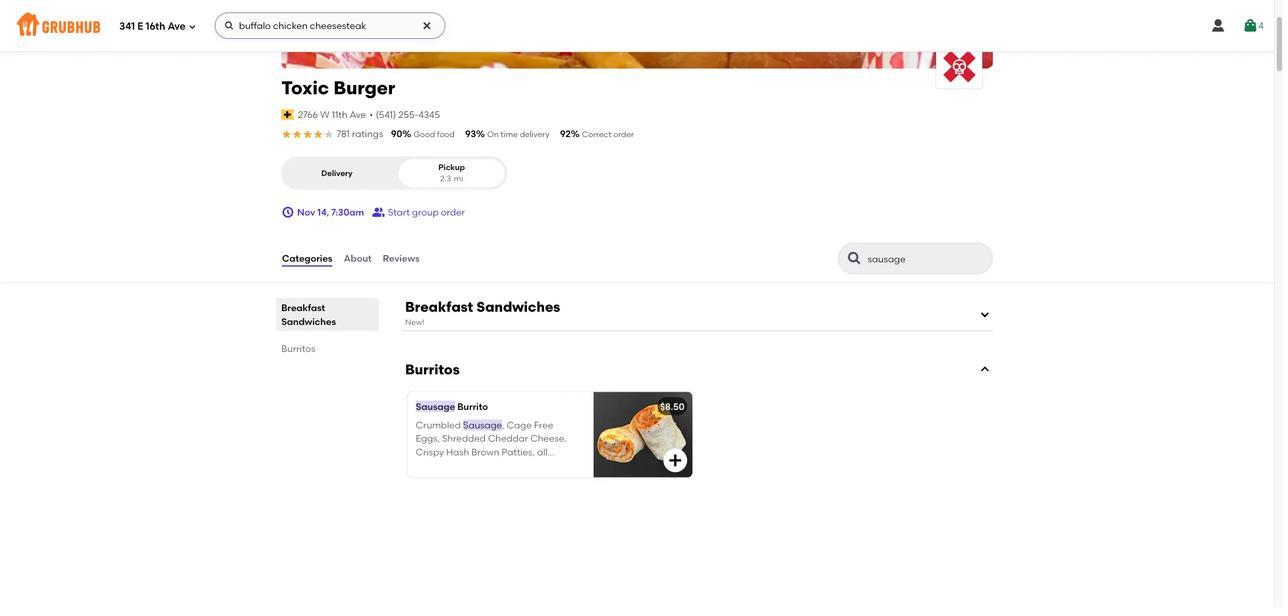 Task type: describe. For each thing, give the bounding box(es) containing it.
ave for 2766 w 11th ave
[[350, 109, 366, 120]]

main navigation navigation
[[0, 0, 1275, 51]]

90
[[391, 129, 403, 140]]

781 ratings
[[337, 129, 383, 140]]

781
[[337, 129, 350, 140]]

4 button
[[1243, 14, 1264, 38]]

start group order button
[[372, 201, 465, 225]]

w
[[320, 109, 330, 120]]

hash
[[446, 447, 469, 458]]

shredded
[[442, 433, 486, 444]]

burritos inside button
[[405, 361, 460, 378]]

start group order
[[388, 207, 465, 218]]

sandwiches for breakfast sandwiches new!
[[477, 299, 561, 316]]

7:30am
[[331, 207, 364, 218]]

available.
[[470, 473, 513, 484]]

a
[[471, 460, 477, 471]]

good
[[414, 130, 435, 139]]

e
[[137, 21, 143, 32]]

1 horizontal spatial free
[[534, 420, 554, 431]]

burrito
[[458, 401, 488, 412]]

option group containing pickup
[[281, 157, 508, 190]]

about button
[[343, 235, 373, 283]]

tortilla.
[[503, 460, 535, 471]]

search icon image
[[847, 251, 863, 267]]

order inside button
[[441, 207, 465, 218]]

brown
[[472, 447, 500, 458]]

food
[[437, 130, 455, 139]]

pickup 2.3 mi
[[439, 163, 465, 184]]

good food
[[414, 130, 455, 139]]

14,
[[318, 207, 329, 218]]

breakfast sandwiches
[[281, 302, 336, 327]]

tortilla
[[437, 473, 467, 484]]

categories
[[282, 253, 333, 264]]

92
[[560, 129, 571, 140]]

breakfast sandwiches tab
[[281, 301, 374, 329]]

toxic
[[281, 77, 329, 99]]

breakfast for breakfast sandwiches
[[281, 302, 325, 314]]

cage
[[507, 420, 532, 431]]

burritos button
[[403, 361, 993, 379]]

ratings
[[352, 129, 383, 140]]

1 vertical spatial sausage
[[463, 420, 502, 431]]

all
[[537, 447, 548, 458]]

burritos inside tab
[[281, 343, 316, 354]]

svg image inside 4 button
[[1243, 18, 1259, 34]]

cheese,
[[531, 433, 567, 444]]

2766 w 11th ave
[[298, 109, 366, 120]]

people icon image
[[372, 206, 385, 219]]

$8.50
[[661, 401, 685, 412]]

svg image inside nov 14, 7:30am button
[[281, 206, 295, 219]]

Search for food, convenience, alcohol... search field
[[215, 13, 445, 39]]

2766 w 11th ave button
[[297, 108, 367, 122]]

about
[[344, 253, 372, 264]]

reviews
[[383, 253, 420, 264]]

255-
[[399, 109, 419, 120]]

Search Toxic Burger search field
[[867, 253, 968, 265]]

cheddar
[[488, 433, 528, 444]]



Task type: locate. For each thing, give the bounding box(es) containing it.
(541) 255-4345 button
[[376, 108, 440, 122]]

93
[[465, 129, 476, 140]]

341 e 16th ave
[[119, 21, 186, 32]]

(541)
[[376, 109, 396, 120]]

breakfast
[[405, 299, 473, 316], [281, 302, 325, 314]]

delivery
[[520, 130, 550, 139]]

nov 14, 7:30am button
[[281, 201, 364, 225]]

1 vertical spatial ave
[[350, 109, 366, 120]]

wrapped
[[416, 460, 458, 471]]

gluten
[[537, 460, 567, 471]]

0 horizontal spatial free
[[416, 473, 435, 484]]

burritos
[[281, 343, 316, 354], [405, 361, 460, 378]]

free down wrapped
[[416, 473, 435, 484]]

crumbled
[[416, 420, 461, 431]]

0 horizontal spatial burritos
[[281, 343, 316, 354]]

reviews button
[[382, 235, 420, 283]]

2.3
[[440, 174, 451, 184]]

0 horizontal spatial sausage
[[416, 401, 455, 412]]

sausage down burrito
[[463, 420, 502, 431]]

svg image
[[1211, 18, 1227, 34], [1243, 18, 1259, 34], [188, 23, 196, 31], [980, 365, 991, 375]]

breakfast for breakfast sandwiches new!
[[405, 299, 473, 316]]

nov 14, 7:30am
[[297, 207, 364, 218]]

free up cheese,
[[534, 420, 554, 431]]

•
[[370, 109, 373, 120]]

crumbled sausage
[[416, 420, 502, 431]]

sandwiches inside breakfast sandwiches tab
[[281, 316, 336, 327]]

eggs,
[[416, 433, 440, 444]]

order right correct
[[614, 130, 634, 139]]

11th
[[332, 109, 348, 120]]

correct
[[582, 130, 612, 139]]

on
[[487, 130, 499, 139]]

new!
[[405, 317, 425, 327]]

1 horizontal spatial sausage
[[463, 420, 502, 431]]

pickup
[[439, 163, 465, 172]]

free
[[534, 420, 554, 431], [416, 473, 435, 484]]

mi
[[454, 174, 464, 184]]

1 horizontal spatial burritos
[[405, 361, 460, 378]]

toxic burger logo image
[[937, 43, 983, 89]]

burritos up sausage burrito
[[405, 361, 460, 378]]

sausage burrito image
[[594, 392, 693, 478]]

0 vertical spatial ave
[[168, 21, 186, 32]]

0 vertical spatial burritos
[[281, 343, 316, 354]]

, cage free eggs, shredded cheddar cheese, crispy hash brown patties, all wrapped in a flour tortilla. gluten free tortilla available.
[[416, 420, 567, 484]]

breakfast inside breakfast sandwiches
[[281, 302, 325, 314]]

0 horizontal spatial ave
[[168, 21, 186, 32]]

341
[[119, 21, 135, 32]]

categories button
[[281, 235, 333, 283]]

sandwiches
[[477, 299, 561, 316], [281, 316, 336, 327]]

0 vertical spatial sausage
[[416, 401, 455, 412]]

0 vertical spatial free
[[534, 420, 554, 431]]

crispy
[[416, 447, 444, 458]]

,
[[502, 420, 505, 431]]

sausage burrito
[[416, 401, 488, 412]]

sandwiches inside breakfast sandwiches new!
[[477, 299, 561, 316]]

option group
[[281, 157, 508, 190]]

1 horizontal spatial order
[[614, 130, 634, 139]]

svg image inside burritos button
[[980, 365, 991, 375]]

time
[[501, 130, 518, 139]]

svg image
[[224, 20, 235, 31], [422, 20, 432, 31], [281, 206, 295, 219], [980, 309, 991, 320], [668, 453, 684, 469]]

0 vertical spatial order
[[614, 130, 634, 139]]

4345
[[419, 109, 440, 120]]

burritos tab
[[281, 342, 374, 356]]

group
[[412, 207, 439, 218]]

4
[[1259, 20, 1264, 31]]

sausage
[[416, 401, 455, 412], [463, 420, 502, 431]]

sandwiches for breakfast sandwiches
[[281, 316, 336, 327]]

order
[[614, 130, 634, 139], [441, 207, 465, 218]]

in
[[461, 460, 468, 471]]

1 horizontal spatial ave
[[350, 109, 366, 120]]

delivery
[[321, 168, 353, 178]]

patties,
[[502, 447, 535, 458]]

correct order
[[582, 130, 634, 139]]

1 vertical spatial burritos
[[405, 361, 460, 378]]

breakfast up "burritos" tab
[[281, 302, 325, 314]]

0 horizontal spatial breakfast
[[281, 302, 325, 314]]

toxic burger
[[281, 77, 395, 99]]

breakfast inside breakfast sandwiches new!
[[405, 299, 473, 316]]

1 horizontal spatial breakfast
[[405, 299, 473, 316]]

• (541) 255-4345
[[370, 109, 440, 120]]

0 horizontal spatial order
[[441, 207, 465, 218]]

start
[[388, 207, 410, 218]]

16th
[[146, 21, 165, 32]]

nov
[[297, 207, 315, 218]]

order right 'group'
[[441, 207, 465, 218]]

ave left '•'
[[350, 109, 366, 120]]

on time delivery
[[487, 130, 550, 139]]

ave
[[168, 21, 186, 32], [350, 109, 366, 120]]

ave right 16th
[[168, 21, 186, 32]]

breakfast sandwiches new!
[[405, 299, 561, 327]]

burger
[[334, 77, 395, 99]]

sausage up crumbled
[[416, 401, 455, 412]]

burritos down breakfast sandwiches
[[281, 343, 316, 354]]

0 horizontal spatial sandwiches
[[281, 316, 336, 327]]

flour
[[479, 460, 501, 471]]

breakfast up new!
[[405, 299, 473, 316]]

1 vertical spatial order
[[441, 207, 465, 218]]

1 horizontal spatial sandwiches
[[477, 299, 561, 316]]

1 vertical spatial free
[[416, 473, 435, 484]]

ave inside the main navigation navigation
[[168, 21, 186, 32]]

2766
[[298, 109, 318, 120]]

ave for 341 e 16th ave
[[168, 21, 186, 32]]

subscription pass image
[[281, 110, 295, 120]]

ave inside button
[[350, 109, 366, 120]]



Task type: vqa. For each thing, say whether or not it's contained in the screenshot.
1st 20–35 min from right
no



